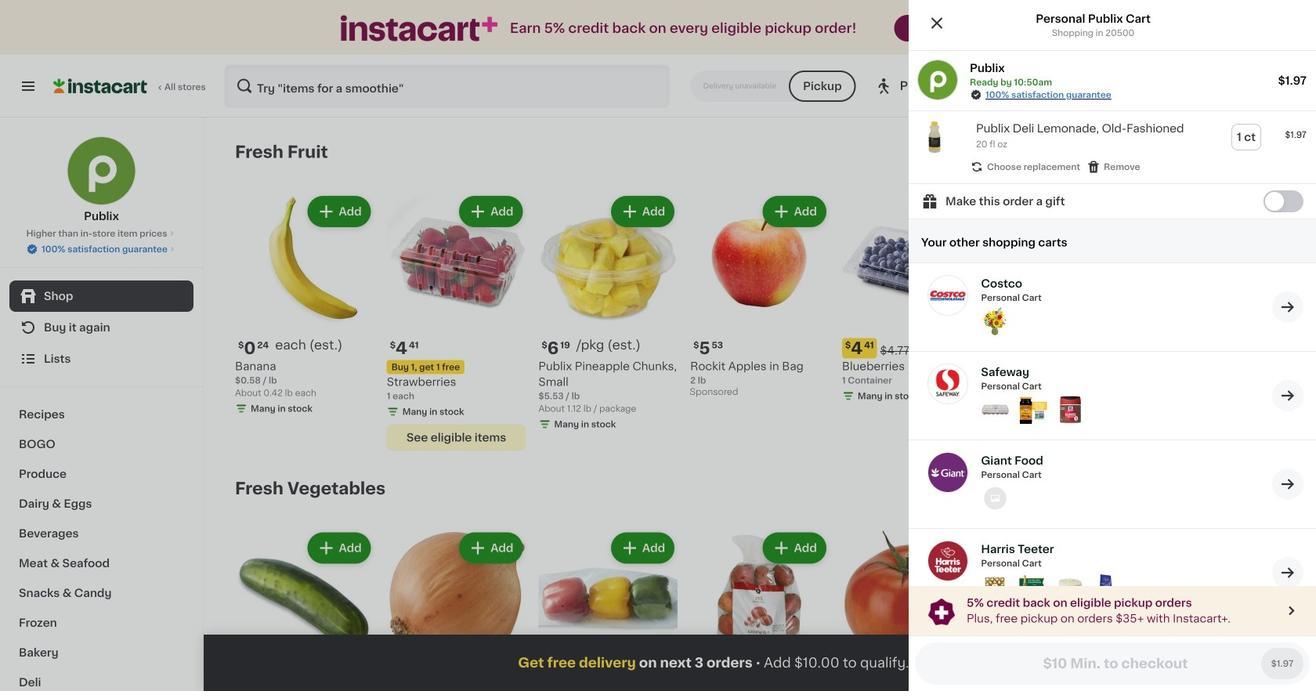 Task type: locate. For each thing, give the bounding box(es) containing it.
items in cart element
[[981, 396, 1085, 427], [981, 573, 1122, 604]]

2 go to cart image from the top
[[1279, 475, 1298, 494]]

1 items in cart element from the top
[[981, 396, 1085, 427]]

item carousel region
[[235, 136, 1285, 461], [235, 473, 1285, 691]]

service type group
[[691, 71, 856, 102]]

items in cart element for 4th go to cart element
[[981, 573, 1122, 604]]

instacart plus icon image
[[341, 15, 498, 41]]

go to cart element
[[1273, 292, 1304, 323], [1273, 380, 1304, 412], [1273, 469, 1304, 500], [1273, 557, 1304, 589]]

go to cart image
[[1279, 387, 1298, 405], [1279, 475, 1298, 494], [1279, 564, 1298, 582]]

0 vertical spatial items in cart element
[[981, 396, 1085, 427]]

product group
[[909, 111, 1317, 183]]

2 item carousel region from the top
[[235, 473, 1285, 691]]

product group
[[235, 193, 374, 418], [387, 193, 526, 451], [539, 193, 678, 434], [691, 193, 830, 401], [842, 193, 982, 406], [994, 193, 1133, 434], [1146, 193, 1285, 418], [235, 530, 374, 691], [387, 530, 526, 691], [539, 530, 678, 691], [691, 530, 830, 691], [842, 530, 982, 691], [1146, 530, 1285, 691]]

0 vertical spatial go to cart image
[[1279, 387, 1298, 405]]

items in cart element for second go to cart element from the top
[[981, 396, 1085, 427]]

publix deli lemonade, old-fashioned image
[[918, 121, 951, 154]]

4 go to cart element from the top
[[1273, 557, 1304, 589]]

1 vertical spatial item carousel region
[[235, 473, 1285, 691]]

$4.41 original price: $6.63 element
[[994, 675, 1133, 691], [539, 675, 678, 691]]

main content
[[204, 118, 1317, 691]]

$6.19 per package (estimated) element
[[539, 338, 678, 359]]

0 horizontal spatial $4.41 original price: $6.63 element
[[539, 675, 678, 691]]

0 vertical spatial item carousel region
[[235, 136, 1285, 461]]

2 vertical spatial go to cart image
[[1279, 564, 1298, 582]]

$4.63 per package (estimated) element
[[994, 338, 1133, 359]]

2 go to cart element from the top
[[1273, 380, 1304, 412]]

None search field
[[224, 64, 670, 108]]

3 go to cart element from the top
[[1273, 469, 1304, 500]]

1 vertical spatial items in cart element
[[981, 573, 1122, 604]]

$0.91 each (estimated) element
[[387, 675, 526, 691]]

2 items in cart element from the top
[[981, 573, 1122, 604]]

1 vertical spatial go to cart image
[[1279, 475, 1298, 494]]

1 horizontal spatial $4.41 original price: $6.63 element
[[994, 675, 1133, 691]]



Task type: vqa. For each thing, say whether or not it's contained in the screenshot.
'Peach'
no



Task type: describe. For each thing, give the bounding box(es) containing it.
3 go to cart image from the top
[[1279, 564, 1298, 582]]

2 $4.41 original price: $6.63 element from the left
[[539, 675, 678, 691]]

publix logo image
[[67, 136, 136, 205]]

1 $4.41 original price: $6.63 element from the left
[[994, 675, 1133, 691]]

1 go to cart element from the top
[[1273, 292, 1304, 323]]

go to cart image
[[1279, 298, 1298, 317]]

publix image
[[918, 60, 958, 100]]

instacart logo image
[[53, 77, 147, 96]]

1 item carousel region from the top
[[235, 136, 1285, 461]]

treatment tracker modal dialog
[[204, 635, 1317, 691]]

$2.47 each (estimated) element
[[842, 675, 982, 691]]

$6.38 per package (estimated) element
[[1146, 338, 1285, 359]]

$0.24 each (estimated) element
[[235, 338, 374, 359]]

1 go to cart image from the top
[[1279, 387, 1298, 405]]

announcement region
[[909, 586, 1317, 636]]

$4.41 original price: $4.77 element
[[842, 338, 982, 359]]



